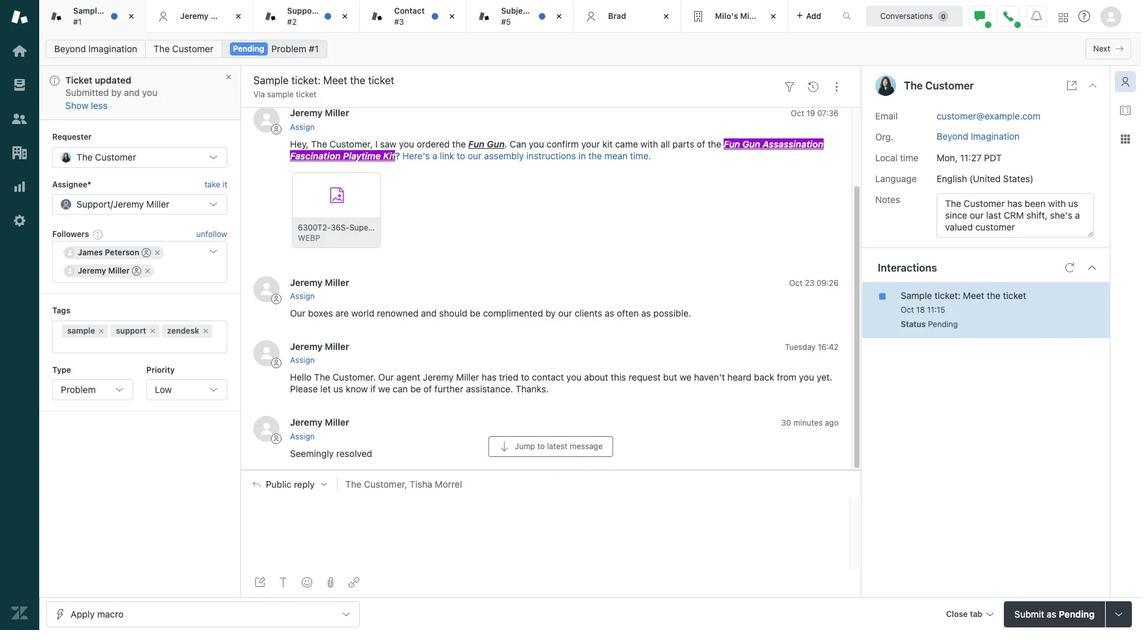 Task type: describe. For each thing, give the bounding box(es) containing it.
19
[[806, 109, 815, 118]]

us
[[333, 384, 343, 395]]

1 vertical spatial beyond imagination link
[[937, 130, 1020, 141]]

take it button
[[205, 178, 227, 191]]

views image
[[11, 76, 28, 93]]

hide composer image
[[546, 465, 556, 475]]

it
[[222, 179, 227, 189]]

jeremy miller option
[[63, 265, 154, 278]]

close ticket collision notification image
[[225, 73, 233, 81]]

user is an agent image
[[142, 249, 151, 258]]

english
[[937, 173, 967, 184]]

organizations image
[[11, 144, 28, 161]]

1 gun from the left
[[487, 138, 505, 149]]

pending inside sample ticket: meet the ticket oct 18 11:15 status pending
[[928, 319, 958, 329]]

miller inside the "jeremy miller" tab
[[211, 11, 232, 21]]

miller inside jeremy miller option
[[108, 266, 130, 276]]

hello
[[290, 372, 312, 383]]

1 vertical spatial our
[[558, 308, 572, 319]]

conversationlabel log
[[240, 96, 861, 470]]

close image inside brad tab
[[660, 10, 673, 23]]

renowned
[[377, 308, 418, 319]]

tabs tab list
[[39, 0, 829, 33]]

followers
[[52, 229, 89, 239]]

miller down are
[[325, 341, 349, 352]]

assassination
[[763, 138, 823, 149]]

miller up are
[[325, 277, 349, 288]]

the customer, tisha morrel
[[345, 479, 462, 490]]

1 vertical spatial sample
[[67, 326, 95, 336]]

public
[[266, 479, 291, 490]]

mon,
[[937, 152, 958, 163]]

james.peterson1902@gmail.com image
[[65, 248, 75, 258]]

states)
[[1003, 173, 1033, 184]]

23
[[805, 278, 814, 288]]

/
[[110, 199, 113, 210]]

email
[[875, 110, 898, 121]]

kit
[[602, 138, 613, 149]]

zendesk image
[[11, 605, 28, 622]]

customer inside secondary element
[[172, 43, 213, 54]]

back
[[754, 372, 774, 383]]

from
[[777, 372, 796, 383]]

the right user icon
[[904, 80, 923, 91]]

problem for problem
[[61, 384, 96, 395]]

resolved
[[336, 448, 372, 459]]

sample
[[901, 290, 932, 301]]

1 horizontal spatial as
[[641, 308, 651, 319]]

0 vertical spatial we
[[680, 372, 692, 383]]

ticket:
[[934, 290, 960, 301]]

assign for hello
[[290, 355, 315, 365]]

1 fun from the left
[[468, 138, 484, 149]]

by inside conversationlabel log
[[546, 308, 556, 319]]

time
[[900, 152, 918, 163]]

3 tab from the left
[[681, 0, 788, 33]]

the up 'link'
[[452, 138, 466, 149]]

local time
[[875, 152, 918, 163]]

1 jeremy miller link from the top
[[290, 107, 349, 118]]

close image inside #2 tab
[[339, 10, 352, 23]]

webp
[[298, 233, 320, 243]]

ticket inside sample ticket: meet the ticket oct 18 11:15 status pending
[[1003, 290, 1026, 301]]

should
[[439, 308, 467, 319]]

assign for seemingly
[[290, 431, 315, 441]]

miller up the seemingly resolved
[[325, 417, 349, 428]]

Oct 19 07:36 text field
[[791, 109, 839, 118]]

ticket actions image
[[831, 81, 842, 92]]

jeremy miller tab
[[146, 0, 253, 33]]

further
[[434, 384, 463, 395]]

1 assign from the top
[[290, 122, 315, 132]]

hello the customer. our agent jeremy miller has tried to contact you about this request but we haven't heard back from you yet. please let us know if we can be of further assistance. thanks.
[[290, 372, 832, 395]]

assign button for hello
[[290, 355, 315, 367]]

09:26
[[817, 278, 839, 288]]

admin image
[[11, 212, 28, 229]]

fun gun assassination fascination playtime kit
[[290, 138, 823, 161]]

assign for our
[[290, 291, 315, 301]]

the right the parts
[[708, 138, 721, 149]]

1 avatar image from the top
[[253, 107, 280, 133]]

updated
[[95, 74, 131, 86]]

close image right 'line'
[[553, 10, 566, 23]]

alert containing ticket updated
[[39, 66, 240, 120]]

tuesday
[[785, 342, 816, 352]]

oct for oct 19 07:36
[[791, 109, 804, 118]]

jump
[[515, 441, 535, 451]]

subject line #5
[[501, 6, 549, 26]]

jump to latest message button
[[489, 436, 613, 457]]

close image for #3
[[446, 10, 459, 23]]

you left about
[[566, 372, 582, 383]]

by inside ticket updated submitted by  and you show less
[[111, 87, 122, 98]]

type
[[52, 365, 71, 375]]

in
[[578, 150, 586, 161]]

english (united states)
[[937, 173, 1033, 184]]

reply
[[294, 479, 315, 490]]

peterson
[[105, 248, 139, 258]]

ticket updated submitted by  and you show less
[[65, 74, 157, 111]]

here's
[[402, 150, 430, 161]]

format text image
[[278, 577, 289, 588]]

assign button for seemingly
[[290, 431, 315, 443]]

james peterson option
[[63, 247, 164, 260]]

james peterson
[[78, 248, 139, 258]]

jeremy miller assign for resolved
[[290, 417, 349, 441]]

notifications image
[[1031, 11, 1042, 21]]

1 vertical spatial we
[[378, 384, 390, 395]]

1 jeremy miller assign from the top
[[290, 107, 349, 132]]

ago
[[825, 418, 839, 428]]

to inside 'button'
[[537, 441, 545, 451]]

filter image
[[784, 81, 795, 92]]

draft mode image
[[255, 577, 265, 588]]

the inside the customer, tisha morrel button
[[345, 479, 361, 490]]

you inside ticket updated submitted by  and you show less
[[142, 87, 157, 98]]

clients
[[575, 308, 602, 319]]

interactions
[[878, 262, 937, 273]]

imagination for beyond imagination link in the secondary element
[[88, 43, 137, 54]]

07:36
[[817, 109, 839, 118]]

sample ticket: meet the ticket oct 18 11:15 status pending
[[901, 290, 1026, 329]]

tab
[[970, 609, 982, 619]]

status
[[901, 319, 926, 329]]

2 horizontal spatial the customer
[[904, 80, 974, 91]]

remove image for zendesk
[[202, 327, 210, 335]]

customer.
[[333, 372, 376, 383]]

saw
[[380, 138, 396, 149]]

jeremy inside assignee* element
[[113, 199, 144, 210]]

latest
[[547, 441, 567, 451]]

jeremy up seemingly
[[290, 417, 323, 428]]

avatar image for our boxes are world renowned and should be complimented by our clients as often as possible.
[[253, 276, 280, 302]]

language
[[875, 173, 917, 184]]

public reply button
[[241, 471, 337, 498]]

knowledge image
[[1120, 105, 1131, 116]]

the inside the hello the customer. our agent jeremy miller has tried to contact you about this request but we haven't heard back from you yet. please let us know if we can be of further assistance. thanks.
[[314, 372, 330, 383]]

next
[[1093, 44, 1110, 54]]

tab containing contact
[[360, 0, 467, 33]]

1 horizontal spatial sample
[[267, 89, 294, 99]]

webp link
[[292, 172, 381, 249]]

.
[[505, 138, 507, 149]]

oct inside sample ticket: meet the ticket oct 18 11:15 status pending
[[901, 305, 914, 315]]

the customer inside requester element
[[76, 151, 136, 162]]

org.
[[875, 131, 893, 142]]

beyond imagination link inside secondary element
[[46, 40, 146, 58]]

(united
[[969, 173, 1001, 184]]

jeremy miller assign for boxes
[[290, 277, 349, 301]]

0 vertical spatial our
[[290, 308, 306, 319]]

this
[[611, 372, 626, 383]]

customer, inside button
[[364, 479, 407, 490]]

assignee* element
[[52, 194, 227, 215]]

with
[[640, 138, 658, 149]]

close image right 'view more details' image
[[1087, 80, 1098, 91]]

customer, inside conversationlabel log
[[330, 138, 373, 149]]

remove image for jeremy miller
[[144, 267, 152, 275]]

unfollow button
[[196, 229, 227, 241]]

james
[[78, 248, 103, 258]]

requester element
[[52, 147, 227, 168]]

hey,
[[290, 138, 309, 149]]

close image inside the "jeremy miller" tab
[[232, 10, 245, 23]]

beyond for beyond imagination link in the secondary element
[[54, 43, 86, 54]]

contact #3
[[394, 6, 425, 26]]

the inside the customer link
[[154, 43, 170, 54]]

agent
[[396, 372, 420, 383]]

user is an agent image
[[132, 267, 141, 276]]

jeremy inside the hello the customer. our agent jeremy miller has tried to contact you about this request but we haven't heard back from you yet. please let us know if we can be of further assistance. thanks.
[[423, 372, 454, 383]]

jeremy miller for the "jeremy miller" tab
[[180, 11, 232, 21]]

jeremy miller assign for the
[[290, 341, 349, 365]]

jeremy miller link for the
[[290, 341, 349, 352]]

contact
[[394, 6, 425, 16]]

possible.
[[653, 308, 691, 319]]

and inside ticket updated submitted by  and you show less
[[124, 87, 140, 98]]

user image
[[875, 75, 896, 96]]

can
[[510, 138, 526, 149]]

customer inside requester element
[[95, 151, 136, 162]]

let
[[320, 384, 331, 395]]

1 assign button from the top
[[290, 121, 315, 133]]

local
[[875, 152, 898, 163]]

yet.
[[817, 372, 832, 383]]

macro
[[97, 608, 124, 619]]

priority
[[146, 365, 175, 375]]

oct 23 09:26
[[789, 278, 839, 288]]

seemingly
[[290, 448, 334, 459]]

low button
[[146, 380, 227, 401]]

insert emojis image
[[302, 577, 312, 588]]



Task type: locate. For each thing, give the bounding box(es) containing it.
next button
[[1085, 39, 1131, 59]]

instructions
[[526, 150, 576, 161]]

avatar image for hello the customer. our agent jeremy miller has tried to contact you about this request but we haven't heard back from you yet. please let us know if we can be of further assistance. thanks.
[[253, 340, 280, 366]]

0 vertical spatial customer,
[[330, 138, 373, 149]]

be inside the hello the customer. our agent jeremy miller has tried to contact you about this request but we haven't heard back from you yet. please let us know if we can be of further assistance. thanks.
[[410, 384, 421, 395]]

oct for oct 23 09:26
[[789, 278, 803, 288]]

you up ?
[[399, 138, 414, 149]]

2 vertical spatial to
[[537, 441, 545, 451]]

fun left .
[[468, 138, 484, 149]]

came
[[615, 138, 638, 149]]

jeremy inside option
[[78, 266, 106, 276]]

submit as pending
[[1014, 608, 1095, 619]]

2 vertical spatial customer
[[95, 151, 136, 162]]

zendesk support image
[[11, 8, 28, 25]]

show less button
[[65, 100, 108, 112]]

close tab button
[[940, 601, 999, 629]]

miller up fascination
[[325, 107, 349, 118]]

0 horizontal spatial jeremy miller
[[78, 266, 130, 276]]

close image
[[125, 10, 138, 23], [232, 10, 245, 23], [446, 10, 459, 23]]

0 horizontal spatial gun
[[487, 138, 505, 149]]

customer context image
[[1120, 76, 1131, 87]]

world
[[351, 308, 374, 319]]

followers element
[[52, 241, 227, 283]]

pdt
[[984, 152, 1002, 163]]

1 horizontal spatial remove image
[[154, 249, 161, 257]]

as right submit
[[1047, 608, 1056, 619]]

0 horizontal spatial beyond
[[54, 43, 86, 54]]

via
[[253, 89, 265, 99]]

jeremy up boxes
[[290, 277, 323, 288]]

our left 'clients'
[[558, 308, 572, 319]]

0 horizontal spatial as
[[605, 308, 614, 319]]

0 vertical spatial customer
[[172, 43, 213, 54]]

by
[[111, 87, 122, 98], [546, 308, 556, 319]]

remove image for support
[[149, 327, 157, 335]]

1 horizontal spatial our
[[378, 372, 394, 383]]

1 close image from the left
[[125, 10, 138, 23]]

the customer link
[[145, 40, 222, 58]]

beyond up mon,
[[937, 130, 968, 141]]

2 vertical spatial pending
[[1059, 608, 1095, 619]]

and down updated
[[124, 87, 140, 98]]

3 jeremy miller link from the top
[[290, 341, 349, 352]]

1 horizontal spatial we
[[680, 372, 692, 383]]

beyond imagination link
[[46, 40, 146, 58], [937, 130, 1020, 141]]

displays possible ticket submission types image
[[1114, 609, 1124, 619]]

apps image
[[1120, 134, 1131, 144]]

Tuesday 16:42 text field
[[785, 342, 839, 352]]

add attachment image
[[325, 577, 336, 588]]

0 vertical spatial and
[[124, 87, 140, 98]]

jeremy inside tab
[[180, 11, 209, 21]]

our
[[290, 308, 306, 319], [378, 372, 394, 383]]

problem
[[271, 43, 306, 54], [61, 384, 96, 395]]

of left "further"
[[423, 384, 432, 395]]

2 tab from the left
[[467, 0, 574, 33]]

1 horizontal spatial by
[[546, 308, 556, 319]]

customer,
[[330, 138, 373, 149], [364, 479, 407, 490]]

be
[[470, 308, 481, 319], [410, 384, 421, 395]]

conversations button
[[866, 6, 963, 26]]

jeremy miller link up boxes
[[290, 277, 349, 288]]

1 horizontal spatial #1
[[309, 43, 319, 54]]

1 vertical spatial and
[[421, 308, 437, 319]]

as right often
[[641, 308, 651, 319]]

remove image right zendesk
[[202, 327, 210, 335]]

close image inside #1 tab
[[125, 10, 138, 23]]

gun left assassination
[[742, 138, 760, 149]]

beyond imagination down #1 tab
[[54, 43, 137, 54]]

2 horizontal spatial remove image
[[202, 327, 210, 335]]

are
[[335, 308, 349, 319]]

customer, left "tisha"
[[364, 479, 407, 490]]

the up fascination
[[311, 138, 327, 149]]

imagination up updated
[[88, 43, 137, 54]]

hey, the customer, i saw you ordered the fun gun . can you confirm your kit came with all parts of the
[[290, 138, 724, 149]]

1 vertical spatial imagination
[[971, 130, 1020, 141]]

4 jeremy miller link from the top
[[290, 417, 349, 428]]

the up let at the bottom left
[[314, 372, 330, 383]]

pending inside secondary element
[[233, 44, 264, 54]]

30 minutes ago
[[781, 418, 839, 428]]

2 gun from the left
[[742, 138, 760, 149]]

assign
[[290, 122, 315, 132], [290, 291, 315, 301], [290, 355, 315, 365], [290, 431, 315, 441]]

here's a link to our assembly instructions in the mean time. link
[[402, 150, 651, 161]]

0 vertical spatial remove image
[[154, 249, 161, 257]]

remove image for james peterson
[[154, 249, 161, 257]]

our inside the hello the customer. our agent jeremy miller has tried to contact you about this request but we haven't heard back from you yet. please let us know if we can be of further assistance. thanks.
[[378, 372, 394, 383]]

0 horizontal spatial fun
[[468, 138, 484, 149]]

0 vertical spatial to
[[457, 150, 465, 161]]

1 vertical spatial pending
[[928, 319, 958, 329]]

ticket right via
[[296, 89, 316, 99]]

and inside conversationlabel log
[[421, 308, 437, 319]]

kit
[[383, 150, 395, 161]]

0 horizontal spatial our
[[290, 308, 306, 319]]

jeremy up the customer link
[[180, 11, 209, 21]]

we
[[680, 372, 692, 383], [378, 384, 390, 395]]

0 vertical spatial problem
[[271, 43, 306, 54]]

to right jump
[[537, 441, 545, 451]]

2 assign button from the top
[[290, 291, 315, 302]]

11:27
[[960, 152, 982, 163]]

0 vertical spatial by
[[111, 87, 122, 98]]

add
[[806, 11, 821, 21]]

customer down the "jeremy miller" tab
[[172, 43, 213, 54]]

miller inside assignee* element
[[146, 199, 169, 210]]

jeremy miller assign up hey,
[[290, 107, 349, 132]]

fun right the parts
[[724, 138, 740, 149]]

miller left user is an agent image
[[108, 266, 130, 276]]

close image inside tab
[[446, 10, 459, 23]]

1 horizontal spatial jeremy miller
[[180, 11, 232, 21]]

view more details image
[[1067, 80, 1077, 91]]

the down your
[[588, 150, 602, 161]]

3 avatar image from the top
[[253, 340, 280, 366]]

jeremy miller link down boxes
[[290, 341, 349, 352]]

2 assign from the top
[[290, 291, 315, 301]]

assign button up hello
[[290, 355, 315, 367]]

1 horizontal spatial our
[[558, 308, 572, 319]]

unfollow
[[196, 229, 227, 239]]

by right the complimented
[[546, 308, 556, 319]]

2 horizontal spatial customer
[[925, 80, 974, 91]]

#1 down #2 tab
[[309, 43, 319, 54]]

1 horizontal spatial pending
[[928, 319, 958, 329]]

#1 inside tab
[[73, 17, 82, 26]]

1 horizontal spatial beyond imagination
[[937, 130, 1020, 141]]

4 assign button from the top
[[290, 431, 315, 443]]

#2 tab
[[253, 0, 360, 33]]

remove image
[[98, 327, 105, 335], [149, 327, 157, 335], [202, 327, 210, 335]]

jeremy up "further"
[[423, 372, 454, 383]]

2 remove image from the left
[[149, 327, 157, 335]]

1 vertical spatial be
[[410, 384, 421, 395]]

avatar image for seemingly resolved
[[253, 416, 280, 442]]

1 horizontal spatial customer
[[172, 43, 213, 54]]

as left often
[[605, 308, 614, 319]]

2 horizontal spatial as
[[1047, 608, 1056, 619]]

gun inside fun gun assassination fascination playtime kit
[[742, 138, 760, 149]]

avatar image
[[253, 107, 280, 133], [253, 276, 280, 302], [253, 340, 280, 366], [253, 416, 280, 442]]

if
[[370, 384, 376, 395]]

jeremy right support
[[113, 199, 144, 210]]

remove image for sample
[[98, 327, 105, 335]]

jeremy miller link
[[290, 107, 349, 118], [290, 277, 349, 288], [290, 341, 349, 352], [290, 417, 349, 428]]

0 horizontal spatial by
[[111, 87, 122, 98]]

0 horizontal spatial remove image
[[144, 267, 152, 275]]

the
[[452, 138, 466, 149], [708, 138, 721, 149], [588, 150, 602, 161], [987, 290, 1000, 301]]

remove image right support at the bottom left
[[149, 327, 157, 335]]

show
[[65, 100, 88, 111]]

sample down the tags
[[67, 326, 95, 336]]

the customer down requester
[[76, 151, 136, 162]]

apply
[[71, 608, 95, 619]]

our
[[468, 150, 482, 161], [558, 308, 572, 319]]

0 vertical spatial be
[[470, 308, 481, 319]]

assign button up boxes
[[290, 291, 315, 302]]

? here's a link to our assembly instructions in the mean time.
[[395, 150, 651, 161]]

0 vertical spatial the customer
[[154, 43, 213, 54]]

beyond up the ticket
[[54, 43, 86, 54]]

millerjeremy500@gmail.com image
[[65, 266, 75, 277]]

problem inside secondary element
[[271, 43, 306, 54]]

conversations
[[880, 11, 933, 21]]

1 horizontal spatial imagination
[[971, 130, 1020, 141]]

you left yet.
[[799, 372, 814, 383]]

2 fun from the left
[[724, 138, 740, 149]]

be down agent
[[410, 384, 421, 395]]

know
[[346, 384, 368, 395]]

0 horizontal spatial sample
[[67, 326, 95, 336]]

thanks.
[[516, 384, 549, 395]]

miller
[[211, 11, 232, 21], [325, 107, 349, 118], [146, 199, 169, 210], [108, 266, 130, 276], [325, 277, 349, 288], [325, 341, 349, 352], [456, 372, 479, 383], [325, 417, 349, 428]]

remove image right user is an agent image
[[144, 267, 152, 275]]

jeremy down james at the top left of the page
[[78, 266, 106, 276]]

remove image left support at the bottom left
[[98, 327, 105, 335]]

jeremy miller for jeremy miller option
[[78, 266, 130, 276]]

Subject field
[[251, 72, 775, 88]]

assistance.
[[466, 384, 513, 395]]

beyond imagination up 11:27
[[937, 130, 1020, 141]]

2 jeremy miller link from the top
[[290, 277, 349, 288]]

jeremy miller down james peterson
[[78, 266, 130, 276]]

0 vertical spatial beyond imagination
[[54, 43, 137, 54]]

4 assign from the top
[[290, 431, 315, 441]]

0 horizontal spatial pending
[[233, 44, 264, 54]]

to inside the hello the customer. our agent jeremy miller has tried to contact you about this request but we haven't heard back from you yet. please let us know if we can be of further assistance. thanks.
[[521, 372, 529, 383]]

jeremy miller inside option
[[78, 266, 130, 276]]

assign up hello
[[290, 355, 315, 365]]

get help image
[[1078, 10, 1090, 22]]

button displays agent's chat status as online. image
[[974, 11, 985, 21]]

0 horizontal spatial of
[[423, 384, 432, 395]]

imagination down customer@example.com
[[971, 130, 1020, 141]]

be right 'should'
[[470, 308, 481, 319]]

customer up customer@example.com
[[925, 80, 974, 91]]

alert
[[39, 66, 240, 120]]

jeremy down via sample ticket at the top left of the page
[[290, 107, 323, 118]]

jeremy miller link up hey,
[[290, 107, 349, 118]]

playtime
[[343, 150, 381, 161]]

2 horizontal spatial close image
[[446, 10, 459, 23]]

1 horizontal spatial the customer
[[154, 43, 213, 54]]

miller up the customer link
[[211, 11, 232, 21]]

has
[[482, 372, 497, 383]]

remove image inside jeremy miller option
[[144, 267, 152, 275]]

1 vertical spatial customer,
[[364, 479, 407, 490]]

1 horizontal spatial problem
[[271, 43, 306, 54]]

beyond imagination inside secondary element
[[54, 43, 137, 54]]

2 jeremy miller assign from the top
[[290, 277, 349, 301]]

0 vertical spatial of
[[697, 138, 705, 149]]

customers image
[[11, 110, 28, 127]]

1 vertical spatial by
[[546, 308, 556, 319]]

Oct 23 09:26 text field
[[789, 278, 839, 288]]

support
[[76, 199, 110, 210]]

0 horizontal spatial imagination
[[88, 43, 137, 54]]

1 horizontal spatial gun
[[742, 138, 760, 149]]

1 horizontal spatial to
[[521, 372, 529, 383]]

minutes
[[793, 418, 823, 428]]

close image right brad
[[660, 10, 673, 23]]

close image left add dropdown button
[[766, 10, 780, 23]]

notes
[[875, 194, 900, 205]]

0 horizontal spatial to
[[457, 150, 465, 161]]

often
[[617, 308, 639, 319]]

public reply
[[266, 479, 315, 490]]

the customer, tisha morrel button
[[337, 478, 861, 491]]

jeremy miller link for resolved
[[290, 417, 349, 428]]

1 horizontal spatial be
[[470, 308, 481, 319]]

3 close image from the left
[[446, 10, 459, 23]]

add button
[[788, 0, 829, 32]]

pending left displays possible ticket submission types icon
[[1059, 608, 1095, 619]]

1 vertical spatial remove image
[[144, 267, 152, 275]]

beyond for bottom beyond imagination link
[[937, 130, 968, 141]]

1 vertical spatial #1
[[309, 43, 319, 54]]

support
[[116, 326, 146, 336]]

1 vertical spatial of
[[423, 384, 432, 395]]

1 vertical spatial beyond
[[937, 130, 968, 141]]

less
[[91, 100, 108, 111]]

close image
[[339, 10, 352, 23], [553, 10, 566, 23], [660, 10, 673, 23], [766, 10, 780, 23], [1087, 80, 1098, 91]]

2 close image from the left
[[232, 10, 245, 23]]

tuesday 16:42
[[785, 342, 839, 352]]

jeremy miller up the customer link
[[180, 11, 232, 21]]

The Customer has been with us since our last CRM shift, she's a valued customer text field
[[937, 193, 1094, 237]]

the
[[154, 43, 170, 54], [904, 80, 923, 91], [311, 138, 327, 149], [76, 151, 93, 162], [314, 372, 330, 383], [345, 479, 361, 490]]

2 vertical spatial the customer
[[76, 151, 136, 162]]

message
[[570, 441, 603, 451]]

4 avatar image from the top
[[253, 416, 280, 442]]

jeremy miller link for boxes
[[290, 277, 349, 288]]

0 vertical spatial ticket
[[296, 89, 316, 99]]

contact
[[532, 372, 564, 383]]

the customer inside secondary element
[[154, 43, 213, 54]]

#3
[[394, 17, 404, 26]]

1 vertical spatial beyond imagination
[[937, 130, 1020, 141]]

take
[[205, 179, 220, 189]]

support / jeremy miller
[[76, 199, 169, 210]]

0 vertical spatial #1
[[73, 17, 82, 26]]

2 avatar image from the top
[[253, 276, 280, 302]]

reporting image
[[11, 178, 28, 195]]

brad
[[608, 11, 626, 21]]

0 horizontal spatial our
[[468, 150, 482, 161]]

problem down #2
[[271, 43, 306, 54]]

the down the "jeremy miller" tab
[[154, 43, 170, 54]]

of right the parts
[[697, 138, 705, 149]]

jeremy up hello
[[290, 341, 323, 352]]

ticket
[[296, 89, 316, 99], [1003, 290, 1026, 301]]

3 assign from the top
[[290, 355, 315, 365]]

add link (cmd k) image
[[349, 577, 359, 588]]

fun
[[468, 138, 484, 149], [724, 138, 740, 149]]

imagination for bottom beyond imagination link
[[971, 130, 1020, 141]]

events image
[[808, 81, 818, 92]]

oct left 23
[[789, 278, 803, 288]]

assign button
[[290, 121, 315, 133], [290, 291, 315, 302], [290, 355, 315, 367], [290, 431, 315, 443]]

tab
[[360, 0, 467, 33], [467, 0, 574, 33], [681, 0, 788, 33]]

0 vertical spatial jeremy miller
[[180, 11, 232, 21]]

you up "here's a link to our assembly instructions in the mean time." link
[[529, 138, 544, 149]]

about
[[584, 372, 608, 383]]

main element
[[0, 0, 39, 630]]

1 vertical spatial oct
[[789, 278, 803, 288]]

pending down 11:15
[[928, 319, 958, 329]]

jeremy miller inside tab
[[180, 11, 232, 21]]

1 horizontal spatial remove image
[[149, 327, 157, 335]]

1 horizontal spatial beyond
[[937, 130, 968, 141]]

assign button for our
[[290, 291, 315, 302]]

0 vertical spatial our
[[468, 150, 482, 161]]

1 horizontal spatial fun
[[724, 138, 740, 149]]

your
[[581, 138, 600, 149]]

miller inside the hello the customer. our agent jeremy miller has tried to contact you about this request but we haven't heard back from you yet. please let us know if we can be of further assistance. thanks.
[[456, 372, 479, 383]]

our up can
[[378, 372, 394, 383]]

0 vertical spatial sample
[[267, 89, 294, 99]]

sample
[[267, 89, 294, 99], [67, 326, 95, 336]]

1 horizontal spatial close image
[[232, 10, 245, 23]]

2 vertical spatial oct
[[901, 305, 914, 315]]

0 horizontal spatial beyond imagination link
[[46, 40, 146, 58]]

ticket right meet
[[1003, 290, 1026, 301]]

we right but
[[680, 372, 692, 383]]

our right 'link'
[[468, 150, 482, 161]]

sample right via
[[267, 89, 294, 99]]

and
[[124, 87, 140, 98], [421, 308, 437, 319]]

Oct 18 11:15 text field
[[901, 305, 945, 315]]

0 horizontal spatial ticket
[[296, 89, 316, 99]]

customer up /
[[95, 151, 136, 162]]

brad tab
[[574, 0, 681, 33]]

the inside requester element
[[76, 151, 93, 162]]

0 vertical spatial beyond
[[54, 43, 86, 54]]

1 vertical spatial jeremy miller
[[78, 266, 130, 276]]

zendesk products image
[[1059, 13, 1068, 22]]

assign up hey,
[[290, 122, 315, 132]]

beyond inside secondary element
[[54, 43, 86, 54]]

remove image
[[154, 249, 161, 257], [144, 267, 152, 275]]

problem inside problem popup button
[[61, 384, 96, 395]]

1 vertical spatial customer
[[925, 80, 974, 91]]

assign button up seemingly
[[290, 431, 315, 443]]

the down requester
[[76, 151, 93, 162]]

#1 right zendesk support image
[[73, 17, 82, 26]]

jeremy miller assign up boxes
[[290, 277, 349, 301]]

and left 'should'
[[421, 308, 437, 319]]

the down resolved
[[345, 479, 361, 490]]

our left boxes
[[290, 308, 306, 319]]

but
[[663, 372, 677, 383]]

by down updated
[[111, 87, 122, 98]]

can
[[393, 384, 408, 395]]

assign button up hey,
[[290, 121, 315, 133]]

close image for #1
[[125, 10, 138, 23]]

problem for problem #1
[[271, 43, 306, 54]]

1 vertical spatial the customer
[[904, 80, 974, 91]]

1 remove image from the left
[[98, 327, 105, 335]]

1 horizontal spatial beyond imagination link
[[937, 130, 1020, 141]]

1 vertical spatial ticket
[[1003, 290, 1026, 301]]

1 vertical spatial to
[[521, 372, 529, 383]]

info on adding followers image
[[93, 229, 103, 240]]

get started image
[[11, 42, 28, 59]]

beyond imagination link up 11:27
[[937, 130, 1020, 141]]

0 horizontal spatial be
[[410, 384, 421, 395]]

0 horizontal spatial the customer
[[76, 151, 136, 162]]

tisha
[[410, 479, 432, 490]]

30 minutes ago text field
[[781, 418, 839, 428]]

the inside sample ticket: meet the ticket oct 18 11:15 status pending
[[987, 290, 1000, 301]]

seemingly resolved
[[290, 448, 372, 459]]

0 horizontal spatial and
[[124, 87, 140, 98]]

18
[[916, 305, 925, 315]]

you
[[142, 87, 157, 98], [399, 138, 414, 149], [529, 138, 544, 149], [566, 372, 582, 383], [799, 372, 814, 383]]

1 horizontal spatial of
[[697, 138, 705, 149]]

1 tab from the left
[[360, 0, 467, 33]]

oct left the 18 in the top of the page
[[901, 305, 914, 315]]

customer
[[172, 43, 213, 54], [925, 80, 974, 91], [95, 151, 136, 162]]

0 horizontal spatial close image
[[125, 10, 138, 23]]

assign up boxes
[[290, 291, 315, 301]]

imagination inside secondary element
[[88, 43, 137, 54]]

secondary element
[[39, 36, 1141, 62]]

to up thanks.
[[521, 372, 529, 383]]

2 horizontal spatial to
[[537, 441, 545, 451]]

#1 inside secondary element
[[309, 43, 319, 54]]

3 remove image from the left
[[202, 327, 210, 335]]

boxes
[[308, 308, 333, 319]]

oct left 19
[[791, 109, 804, 118]]

4 jeremy miller assign from the top
[[290, 417, 349, 441]]

remove image right user is an agent icon
[[154, 249, 161, 257]]

mean
[[604, 150, 628, 161]]

3 assign button from the top
[[290, 355, 315, 367]]

1 vertical spatial problem
[[61, 384, 96, 395]]

tab containing subject line
[[467, 0, 574, 33]]

the customer down the "jeremy miller" tab
[[154, 43, 213, 54]]

#5
[[501, 17, 511, 26]]

3 jeremy miller assign from the top
[[290, 341, 349, 365]]

#1 tab
[[39, 0, 146, 33]]

gun up assembly
[[487, 138, 505, 149]]

close image right #2
[[339, 10, 352, 23]]

2 horizontal spatial pending
[[1059, 608, 1095, 619]]

1 horizontal spatial and
[[421, 308, 437, 319]]

fun inside fun gun assassination fascination playtime kit
[[724, 138, 740, 149]]

0 horizontal spatial customer
[[95, 151, 136, 162]]

jeremy miller assign up seemingly
[[290, 417, 349, 441]]

request
[[629, 372, 661, 383]]

we right if
[[378, 384, 390, 395]]

miller left has
[[456, 372, 479, 383]]

of inside the hello the customer. our agent jeremy miller has tried to contact you about this request but we haven't heard back from you yet. please let us know if we can be of further assistance. thanks.
[[423, 384, 432, 395]]

0 vertical spatial imagination
[[88, 43, 137, 54]]

the right meet
[[987, 290, 1000, 301]]



Task type: vqa. For each thing, say whether or not it's contained in the screenshot.
Requested to the left
no



